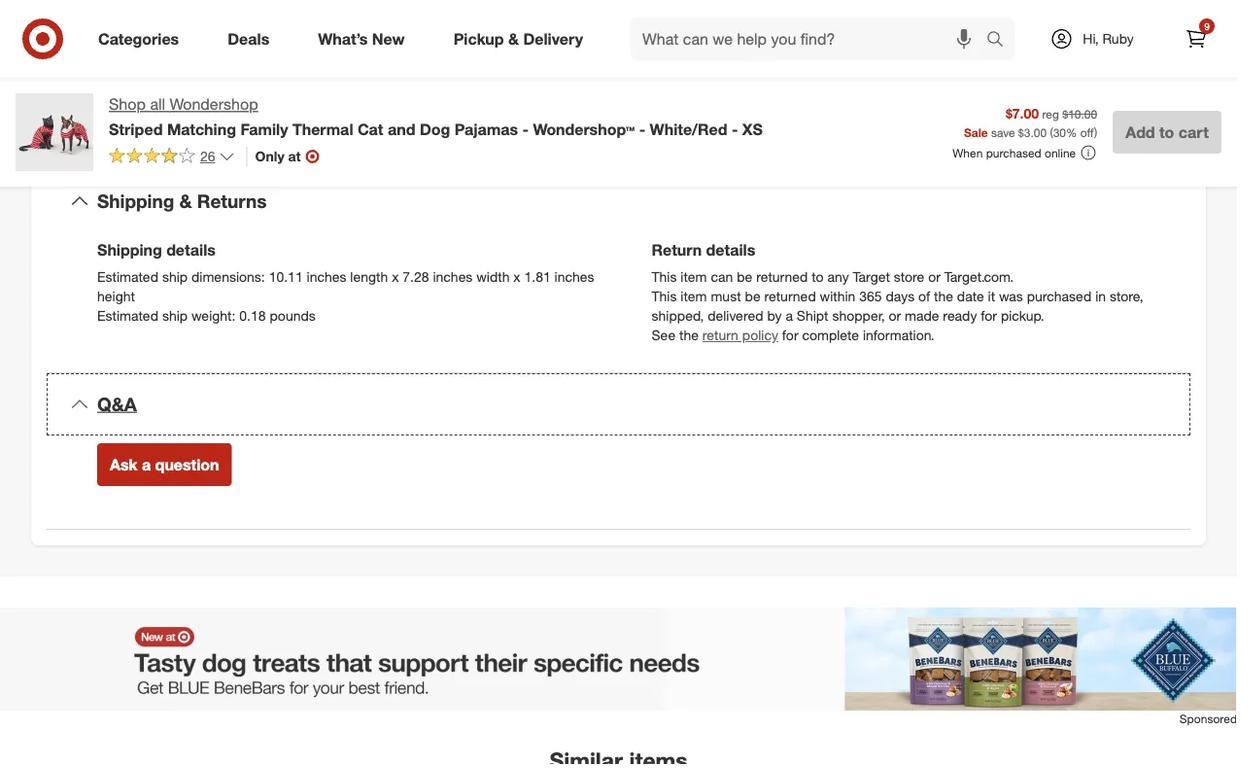 Task type: vqa. For each thing, say whether or not it's contained in the screenshot.
second , from the right
no



Task type: locate. For each thing, give the bounding box(es) containing it.
details for shipping
[[166, 240, 216, 259]]

0 vertical spatial the
[[935, 288, 954, 305]]

this
[[652, 268, 677, 285], [652, 288, 677, 305]]

can
[[711, 268, 733, 285]]

2 - from the left
[[639, 119, 646, 138]]

shipping down 26 link on the left
[[97, 190, 174, 212]]

what's new
[[318, 29, 405, 48]]

0 vertical spatial ship
[[162, 268, 188, 285]]

be
[[737, 268, 753, 285], [745, 288, 761, 305]]

shipping inside shipping details estimated ship dimensions: 10.11 inches length x 7.28 inches width x 1.81 inches height estimated ship weight: 0.18 pounds
[[97, 240, 162, 259]]

0 horizontal spatial inches
[[307, 268, 347, 285]]

0 horizontal spatial the
[[680, 327, 699, 344]]

2 shipping from the top
[[97, 240, 162, 259]]

thermal
[[293, 119, 353, 138]]

off
[[1081, 125, 1095, 139]]

a right ask
[[142, 455, 151, 474]]

0 vertical spatial estimated
[[97, 268, 158, 285]]

to left any
[[812, 268, 824, 285]]

inches right 10.11
[[307, 268, 347, 285]]

& down 26 link on the left
[[179, 190, 192, 212]]

shipping
[[97, 190, 174, 212], [97, 240, 162, 259]]

1 horizontal spatial a
[[786, 307, 793, 324]]

weight:
[[192, 307, 236, 324]]

the right 'of'
[[935, 288, 954, 305]]

of
[[919, 288, 931, 305]]

0 vertical spatial returned
[[757, 268, 808, 285]]

2 horizontal spatial inches
[[555, 268, 595, 285]]

any
[[828, 268, 849, 285]]

9
[[1205, 20, 1210, 32]]

x left 1.81
[[514, 268, 521, 285]]

1 horizontal spatial for
[[981, 307, 998, 324]]

and
[[388, 119, 416, 138]]

1 vertical spatial to
[[812, 268, 824, 285]]

1 vertical spatial shipping
[[97, 240, 162, 259]]

0 vertical spatial or
[[929, 268, 941, 285]]

shipping inside dropdown button
[[97, 190, 174, 212]]

3 inches from the left
[[555, 268, 595, 285]]

1 this from the top
[[652, 268, 677, 285]]

shipping for shipping details estimated ship dimensions: 10.11 inches length x 7.28 inches width x 1.81 inches height estimated ship weight: 0.18 pounds
[[97, 240, 162, 259]]

information.
[[863, 327, 935, 344]]

1 horizontal spatial inches
[[433, 268, 473, 285]]

target
[[853, 268, 890, 285]]

9 link
[[1176, 18, 1218, 60]]

ask
[[110, 455, 138, 474]]

0 horizontal spatial for
[[783, 327, 799, 344]]

1 vertical spatial the
[[680, 327, 699, 344]]

inches right 7.28 at the left
[[433, 268, 473, 285]]

0 vertical spatial shipping
[[97, 190, 174, 212]]

this up shipped,
[[652, 288, 677, 305]]

0 horizontal spatial &
[[179, 190, 192, 212]]

0 horizontal spatial to
[[812, 268, 824, 285]]

for down shipt
[[783, 327, 799, 344]]

1 vertical spatial purchased
[[1027, 288, 1092, 305]]

sponsored region
[[0, 608, 1238, 765]]

hi,
[[1084, 30, 1099, 47]]

1 horizontal spatial &
[[509, 29, 519, 48]]

0 horizontal spatial details
[[166, 240, 216, 259]]

store,
[[1110, 288, 1144, 305]]

0 vertical spatial for
[[981, 307, 998, 324]]

0 vertical spatial this
[[652, 268, 677, 285]]

1 horizontal spatial details
[[707, 240, 756, 259]]

dog
[[420, 119, 451, 138]]

q&a
[[97, 393, 137, 415]]

wondershop™
[[533, 119, 635, 138]]

return details this item can be returned to any target store or target.com. this item must be returned within 365 days of the date it was purchased in store, shipped, delivered by a shipt shopper, or made ready for pickup. see the return policy for complete information.
[[652, 240, 1144, 344]]

0 horizontal spatial a
[[142, 455, 151, 474]]

0 horizontal spatial x
[[392, 268, 399, 285]]

pickup.
[[1001, 307, 1045, 324]]

1 details from the left
[[166, 240, 216, 259]]

& right pickup
[[509, 29, 519, 48]]

- right pajamas
[[523, 119, 529, 138]]

or up 'of'
[[929, 268, 941, 285]]

0 vertical spatial item
[[681, 268, 707, 285]]

be right the can
[[737, 268, 753, 285]]

sponsored
[[1180, 712, 1238, 726]]

shipping up height
[[97, 240, 162, 259]]

1 vertical spatial or
[[889, 307, 902, 324]]

details up the can
[[707, 240, 756, 259]]

1 vertical spatial &
[[179, 190, 192, 212]]

cat
[[358, 119, 384, 138]]

deals link
[[211, 18, 294, 60]]

xs
[[743, 119, 763, 138]]

&
[[509, 29, 519, 48], [179, 190, 192, 212]]

& inside dropdown button
[[179, 190, 192, 212]]

details for return
[[707, 240, 756, 259]]

pounds
[[270, 307, 316, 324]]

inches right 1.81
[[555, 268, 595, 285]]

for down the it
[[981, 307, 998, 324]]

dimensions:
[[192, 268, 265, 285]]

all
[[150, 95, 165, 114]]

1 shipping from the top
[[97, 190, 174, 212]]

to
[[1160, 123, 1175, 141], [812, 268, 824, 285]]

2 details from the left
[[707, 240, 756, 259]]

$10.00
[[1063, 107, 1098, 121]]

this down return
[[652, 268, 677, 285]]

26
[[200, 148, 215, 165]]

0 vertical spatial a
[[786, 307, 793, 324]]

for
[[981, 307, 998, 324], [783, 327, 799, 344]]

estimated up height
[[97, 268, 158, 285]]

ready
[[944, 307, 978, 324]]

1 horizontal spatial or
[[929, 268, 941, 285]]

estimated down height
[[97, 307, 158, 324]]

1 horizontal spatial the
[[935, 288, 954, 305]]

inches
[[307, 268, 347, 285], [433, 268, 473, 285], [555, 268, 595, 285]]

or
[[929, 268, 941, 285], [889, 307, 902, 324]]

shipping & returns button
[[47, 170, 1191, 232]]

26 link
[[109, 147, 235, 169]]

0 vertical spatial purchased
[[987, 145, 1042, 160]]

details inside shipping details estimated ship dimensions: 10.11 inches length x 7.28 inches width x 1.81 inches height estimated ship weight: 0.18 pounds
[[166, 240, 216, 259]]

pickup & delivery link
[[437, 18, 608, 60]]

purchased down $
[[987, 145, 1042, 160]]

1 x from the left
[[392, 268, 399, 285]]

1 horizontal spatial -
[[639, 119, 646, 138]]

0 horizontal spatial or
[[889, 307, 902, 324]]

1 vertical spatial item
[[681, 288, 707, 305]]

- left xs
[[732, 119, 738, 138]]

online
[[1045, 145, 1077, 160]]

estimated
[[97, 268, 158, 285], [97, 307, 158, 324]]

1 vertical spatial for
[[783, 327, 799, 344]]

1 vertical spatial estimated
[[97, 307, 158, 324]]

item left the can
[[681, 268, 707, 285]]

or up information.
[[889, 307, 902, 324]]

to right add at the right top of the page
[[1160, 123, 1175, 141]]

details up dimensions:
[[166, 240, 216, 259]]

deals
[[228, 29, 270, 48]]

2 horizontal spatial -
[[732, 119, 738, 138]]

- left the white/red
[[639, 119, 646, 138]]

a
[[786, 307, 793, 324], [142, 455, 151, 474]]

a right by
[[786, 307, 793, 324]]

purchased
[[987, 145, 1042, 160], [1027, 288, 1092, 305]]

returned
[[757, 268, 808, 285], [765, 288, 816, 305]]

days
[[886, 288, 915, 305]]

made
[[905, 307, 940, 324]]

1 vertical spatial ship
[[162, 307, 188, 324]]

0 vertical spatial to
[[1160, 123, 1175, 141]]

1 item from the top
[[681, 268, 707, 285]]

sale
[[965, 125, 988, 139]]

search button
[[978, 18, 1025, 64]]

be up delivered
[[745, 288, 761, 305]]

in
[[1096, 288, 1107, 305]]

add
[[1126, 123, 1156, 141]]

2 inches from the left
[[433, 268, 473, 285]]

& for pickup
[[509, 29, 519, 48]]

365
[[860, 288, 883, 305]]

striped
[[109, 119, 163, 138]]

1 horizontal spatial x
[[514, 268, 521, 285]]

the down shipped,
[[680, 327, 699, 344]]

pickup & delivery
[[454, 29, 583, 48]]

at
[[288, 148, 301, 165]]

1 vertical spatial a
[[142, 455, 151, 474]]

x
[[392, 268, 399, 285], [514, 268, 521, 285]]

cart
[[1179, 123, 1210, 141]]

store
[[894, 268, 925, 285]]

shipping for shipping & returns
[[97, 190, 174, 212]]

details inside "return details this item can be returned to any target store or target.com. this item must be returned within 365 days of the date it was purchased in store, shipped, delivered by a shipt shopper, or made ready for pickup. see the return policy for complete information."
[[707, 240, 756, 259]]

shop
[[109, 95, 146, 114]]

ship left weight:
[[162, 307, 188, 324]]

by
[[768, 307, 782, 324]]

0 horizontal spatial -
[[523, 119, 529, 138]]

-
[[523, 119, 529, 138], [639, 119, 646, 138], [732, 119, 738, 138]]

x left 7.28 at the left
[[392, 268, 399, 285]]

ship left dimensions:
[[162, 268, 188, 285]]

purchased up pickup.
[[1027, 288, 1092, 305]]

0 vertical spatial &
[[509, 29, 519, 48]]

1 horizontal spatial to
[[1160, 123, 1175, 141]]

1 vertical spatial be
[[745, 288, 761, 305]]

details
[[166, 240, 216, 259], [707, 240, 756, 259]]

item up shipped,
[[681, 288, 707, 305]]

was
[[1000, 288, 1024, 305]]

1 vertical spatial this
[[652, 288, 677, 305]]



Task type: describe. For each thing, give the bounding box(es) containing it.
$7.00 reg $10.00 sale save $ 3.00 ( 30 % off )
[[965, 105, 1098, 139]]

10.11
[[269, 268, 303, 285]]

shop all wondershop striped matching family thermal cat and dog pajamas - wondershop™ - white/red - xs
[[109, 95, 763, 138]]

white/red
[[650, 119, 728, 138]]

2 x from the left
[[514, 268, 521, 285]]

What can we help you find? suggestions appear below search field
[[631, 18, 992, 60]]

1 vertical spatial returned
[[765, 288, 816, 305]]

width
[[477, 268, 510, 285]]

categories link
[[82, 18, 203, 60]]

advertisement region
[[0, 608, 1238, 711]]

0.18
[[239, 307, 266, 324]]

shipped,
[[652, 307, 704, 324]]

2 estimated from the top
[[97, 307, 158, 324]]

image of striped matching family thermal cat and dog pajamas - wondershop™ - white/red - xs image
[[16, 93, 93, 171]]

reg
[[1043, 107, 1060, 121]]

3.00
[[1025, 125, 1047, 139]]

(
[[1051, 125, 1054, 139]]

ask a question
[[110, 455, 219, 474]]

delivered
[[708, 307, 764, 324]]

delivery
[[524, 29, 583, 48]]

question
[[155, 455, 219, 474]]

2 this from the top
[[652, 288, 677, 305]]

1 estimated from the top
[[97, 268, 158, 285]]

wondershop
[[170, 95, 258, 114]]

height
[[97, 288, 135, 305]]

1 - from the left
[[523, 119, 529, 138]]

new
[[372, 29, 405, 48]]

it
[[988, 288, 996, 305]]

shopper,
[[833, 307, 885, 324]]

)
[[1095, 125, 1098, 139]]

ruby
[[1103, 30, 1134, 47]]

to inside "return details this item can be returned to any target store or target.com. this item must be returned within 365 days of the date it was purchased in store, shipped, delivered by a shipt shopper, or made ready for pickup. see the return policy for complete information."
[[812, 268, 824, 285]]

must
[[711, 288, 741, 305]]

to inside button
[[1160, 123, 1175, 141]]

$7.00
[[1006, 105, 1040, 122]]

30
[[1054, 125, 1067, 139]]

only at
[[255, 148, 301, 165]]

return policy link
[[703, 327, 779, 344]]

length
[[350, 268, 388, 285]]

2 item from the top
[[681, 288, 707, 305]]

%
[[1067, 125, 1078, 139]]

$
[[1019, 125, 1025, 139]]

shipping details estimated ship dimensions: 10.11 inches length x 7.28 inches width x 1.81 inches height estimated ship weight: 0.18 pounds
[[97, 240, 595, 324]]

add to cart button
[[1114, 111, 1222, 154]]

what's
[[318, 29, 368, 48]]

add to cart
[[1126, 123, 1210, 141]]

7.28
[[403, 268, 429, 285]]

shipping & returns
[[97, 190, 267, 212]]

when purchased online
[[953, 145, 1077, 160]]

pickup
[[454, 29, 504, 48]]

family
[[241, 119, 288, 138]]

1 ship from the top
[[162, 268, 188, 285]]

only
[[255, 148, 285, 165]]

& for shipping
[[179, 190, 192, 212]]

within
[[820, 288, 856, 305]]

returns
[[197, 190, 267, 212]]

what's new link
[[302, 18, 429, 60]]

1 inches from the left
[[307, 268, 347, 285]]

see
[[652, 327, 676, 344]]

save
[[992, 125, 1016, 139]]

matching
[[167, 119, 236, 138]]

when
[[953, 145, 983, 160]]

date
[[958, 288, 985, 305]]

return
[[703, 327, 739, 344]]

2 ship from the top
[[162, 307, 188, 324]]

pajamas
[[455, 119, 518, 138]]

target.com.
[[945, 268, 1014, 285]]

return
[[652, 240, 702, 259]]

hi, ruby
[[1084, 30, 1134, 47]]

1.81
[[525, 268, 551, 285]]

a inside ask a question button
[[142, 455, 151, 474]]

0 vertical spatial be
[[737, 268, 753, 285]]

a inside "return details this item can be returned to any target store or target.com. this item must be returned within 365 days of the date it was purchased in store, shipped, delivered by a shipt shopper, or made ready for pickup. see the return policy for complete information."
[[786, 307, 793, 324]]

3 - from the left
[[732, 119, 738, 138]]

policy
[[743, 327, 779, 344]]

search
[[978, 31, 1025, 50]]

purchased inside "return details this item can be returned to any target store or target.com. this item must be returned within 365 days of the date it was purchased in store, shipped, delivered by a shipt shopper, or made ready for pickup. see the return policy for complete information."
[[1027, 288, 1092, 305]]

complete
[[803, 327, 860, 344]]



